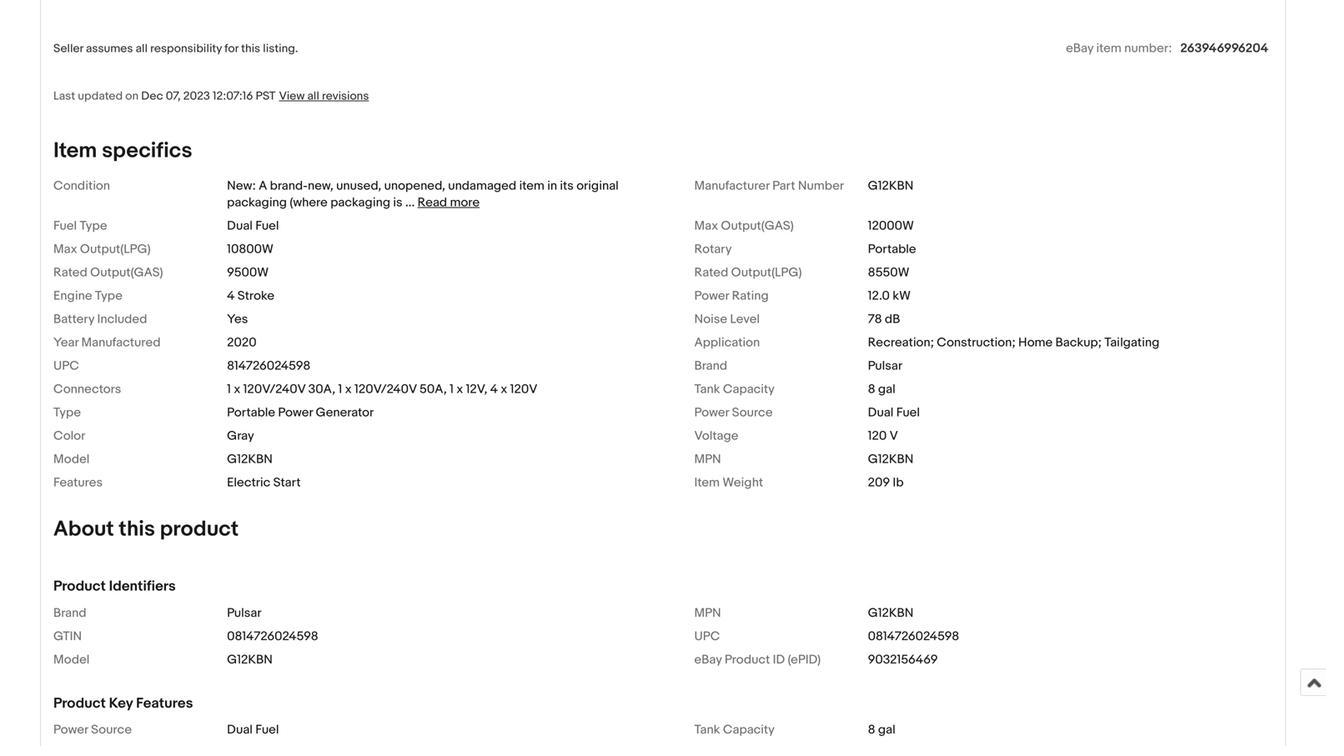 Task type: locate. For each thing, give the bounding box(es) containing it.
max for max output(gas)
[[695, 219, 718, 234]]

0 vertical spatial 8 gal
[[868, 382, 896, 397]]

dec
[[141, 89, 163, 104]]

0 vertical spatial capacity
[[723, 382, 775, 397]]

0 vertical spatial this
[[241, 42, 260, 56]]

portable for portable power generator
[[227, 406, 275, 421]]

features right key
[[136, 695, 193, 713]]

0 vertical spatial brand
[[695, 359, 728, 374]]

item for item specifics
[[53, 138, 97, 164]]

gal down the 9032156469
[[879, 723, 896, 738]]

ebay left id on the bottom of the page
[[695, 653, 722, 668]]

power source up voltage
[[695, 406, 773, 421]]

0 vertical spatial upc
[[53, 359, 79, 374]]

features up about
[[53, 476, 103, 491]]

1 vertical spatial ebay
[[695, 653, 722, 668]]

1 horizontal spatial 0814726024598
[[868, 630, 960, 645]]

power up noise
[[695, 289, 730, 304]]

1 vertical spatial upc
[[695, 630, 720, 645]]

g12kbn
[[868, 179, 914, 194], [227, 452, 273, 467], [868, 452, 914, 467], [868, 606, 914, 621], [227, 653, 273, 668]]

1 horizontal spatial packaging
[[331, 195, 391, 210]]

1 x from the left
[[234, 382, 241, 397]]

1 vertical spatial all
[[307, 89, 319, 104]]

0 vertical spatial max
[[695, 219, 718, 234]]

0 vertical spatial dual fuel
[[227, 219, 279, 234]]

0 horizontal spatial brand
[[53, 606, 86, 621]]

ebay for ebay item number: 263946996204
[[1067, 41, 1094, 56]]

key
[[109, 695, 133, 713]]

model down gtin at bottom
[[53, 653, 90, 668]]

1 right 50a,
[[450, 382, 454, 397]]

ebay left number:
[[1067, 41, 1094, 56]]

mpn for pulsar
[[695, 606, 721, 621]]

output(gas) down manufacturer part number
[[721, 219, 794, 234]]

1 8 gal from the top
[[868, 382, 896, 397]]

8 gal
[[868, 382, 896, 397], [868, 723, 896, 738]]

tank for 1 x 120v/240v 30a, 1 x 120v/240v 50a, 1 x 12v, 4 x 120v
[[695, 382, 721, 397]]

0 horizontal spatial 4
[[227, 289, 235, 304]]

features
[[53, 476, 103, 491], [136, 695, 193, 713]]

application
[[695, 336, 760, 351]]

x up generator
[[345, 382, 352, 397]]

8 gal down the 9032156469
[[868, 723, 896, 738]]

rating
[[732, 289, 769, 304]]

0 vertical spatial product
[[53, 578, 106, 596]]

2020
[[227, 336, 257, 351]]

8 gal up 120 v
[[868, 382, 896, 397]]

product identifiers
[[53, 578, 176, 596]]

0 horizontal spatial output(lpg)
[[80, 242, 151, 257]]

1 1 from the left
[[227, 382, 231, 397]]

8550w
[[868, 266, 910, 281]]

brand
[[695, 359, 728, 374], [53, 606, 86, 621]]

0 vertical spatial all
[[136, 42, 148, 56]]

power source
[[695, 406, 773, 421], [53, 723, 132, 738]]

0 vertical spatial tank capacity
[[695, 382, 775, 397]]

output(lpg)
[[80, 242, 151, 257], [732, 266, 802, 281]]

portable down 12000w
[[868, 242, 917, 257]]

power source down key
[[53, 723, 132, 738]]

dual for max output(gas)
[[227, 219, 253, 234]]

1 right 30a,
[[338, 382, 342, 397]]

is
[[393, 195, 403, 210]]

home
[[1019, 336, 1053, 351]]

8 up "120"
[[868, 382, 876, 397]]

product
[[53, 578, 106, 596], [725, 653, 770, 668], [53, 695, 106, 713]]

upc down year
[[53, 359, 79, 374]]

1 vertical spatial 8
[[868, 723, 876, 738]]

1 vertical spatial 4
[[490, 382, 498, 397]]

number:
[[1125, 41, 1173, 56]]

1 vertical spatial gal
[[879, 723, 896, 738]]

2 model from the top
[[53, 653, 90, 668]]

mpn for g12kbn
[[695, 452, 721, 467]]

0 vertical spatial tank
[[695, 382, 721, 397]]

gal for 1 x 120v/240v 30a, 1 x 120v/240v 50a, 1 x 12v, 4 x 120v
[[879, 382, 896, 397]]

0 horizontal spatial item
[[53, 138, 97, 164]]

0 horizontal spatial 120v/240v
[[243, 382, 306, 397]]

item
[[53, 138, 97, 164], [695, 476, 720, 491]]

1 vertical spatial source
[[91, 723, 132, 738]]

x left 12v,
[[457, 382, 463, 397]]

1 horizontal spatial item
[[695, 476, 720, 491]]

kw
[[893, 289, 911, 304]]

all right assumes
[[136, 42, 148, 56]]

2 vertical spatial dual fuel
[[227, 723, 279, 738]]

30a,
[[308, 382, 336, 397]]

view
[[279, 89, 305, 104]]

1 tank from the top
[[695, 382, 721, 397]]

120v
[[510, 382, 538, 397]]

upc up ebay product id (epid)
[[695, 630, 720, 645]]

packaging down the a
[[227, 195, 287, 210]]

portable power generator
[[227, 406, 374, 421]]

0 vertical spatial ebay
[[1067, 41, 1094, 56]]

0 vertical spatial item
[[53, 138, 97, 164]]

rated down rotary
[[695, 266, 729, 281]]

1 horizontal spatial output(gas)
[[721, 219, 794, 234]]

mpn
[[695, 452, 721, 467], [695, 606, 721, 621]]

electric
[[227, 476, 271, 491]]

0 horizontal spatial all
[[136, 42, 148, 56]]

0 vertical spatial mpn
[[695, 452, 721, 467]]

on
[[125, 89, 139, 104]]

last updated on dec 07, 2023 12:07:16 pst view all revisions
[[53, 89, 369, 104]]

8
[[868, 382, 876, 397], [868, 723, 876, 738]]

0 vertical spatial pulsar
[[868, 359, 903, 374]]

all right view
[[307, 89, 319, 104]]

mpn up ebay product id (epid)
[[695, 606, 721, 621]]

0 horizontal spatial pulsar
[[227, 606, 262, 621]]

model for mpn
[[53, 452, 90, 467]]

1 vertical spatial 8 gal
[[868, 723, 896, 738]]

mpn down voltage
[[695, 452, 721, 467]]

gal up 120 v
[[879, 382, 896, 397]]

0 horizontal spatial this
[[119, 517, 155, 543]]

tank capacity down application
[[695, 382, 775, 397]]

1 capacity from the top
[[723, 382, 775, 397]]

0 horizontal spatial portable
[[227, 406, 275, 421]]

portable up the gray
[[227, 406, 275, 421]]

product for product key features
[[53, 695, 106, 713]]

type down rated output(gas)
[[95, 289, 123, 304]]

gal
[[879, 382, 896, 397], [879, 723, 896, 738]]

0 vertical spatial gal
[[879, 382, 896, 397]]

output(gas) for max output(gas)
[[721, 219, 794, 234]]

tank capacity down ebay product id (epid)
[[695, 723, 775, 738]]

0 horizontal spatial features
[[53, 476, 103, 491]]

model down color
[[53, 452, 90, 467]]

2 8 gal from the top
[[868, 723, 896, 738]]

1 vertical spatial capacity
[[723, 723, 775, 738]]

noise
[[695, 312, 728, 327]]

1 vertical spatial dual fuel
[[868, 406, 920, 421]]

power up voltage
[[695, 406, 730, 421]]

1 horizontal spatial 120v/240v
[[355, 382, 417, 397]]

2 vertical spatial product
[[53, 695, 106, 713]]

1 vertical spatial item
[[695, 476, 720, 491]]

120v/240v up generator
[[355, 382, 417, 397]]

item left weight
[[695, 476, 720, 491]]

2 tank capacity from the top
[[695, 723, 775, 738]]

1 horizontal spatial item
[[1097, 41, 1122, 56]]

item up condition
[[53, 138, 97, 164]]

max for max output(lpg)
[[53, 242, 77, 257]]

0 vertical spatial type
[[80, 219, 107, 234]]

2 gal from the top
[[879, 723, 896, 738]]

120v/240v
[[243, 382, 306, 397], [355, 382, 417, 397]]

tank capacity for dual fuel
[[695, 723, 775, 738]]

4
[[227, 289, 235, 304], [490, 382, 498, 397]]

1 0814726024598 from the left
[[227, 630, 318, 645]]

seller assumes all responsibility for this listing.
[[53, 42, 298, 56]]

brand down application
[[695, 359, 728, 374]]

0 vertical spatial item
[[1097, 41, 1122, 56]]

1 horizontal spatial 1
[[338, 382, 342, 397]]

1 vertical spatial max
[[53, 242, 77, 257]]

0 horizontal spatial max
[[53, 242, 77, 257]]

1 vertical spatial output(lpg)
[[732, 266, 802, 281]]

1 vertical spatial power source
[[53, 723, 132, 738]]

capacity down ebay product id (epid)
[[723, 723, 775, 738]]

2 rated from the left
[[695, 266, 729, 281]]

id
[[773, 653, 785, 668]]

0 horizontal spatial upc
[[53, 359, 79, 374]]

0 horizontal spatial packaging
[[227, 195, 287, 210]]

output(lpg) up rated output(gas)
[[80, 242, 151, 257]]

x left 120v
[[501, 382, 508, 397]]

packaging down unused,
[[331, 195, 391, 210]]

0 horizontal spatial item
[[520, 179, 545, 194]]

1 horizontal spatial upc
[[695, 630, 720, 645]]

4 up yes
[[227, 289, 235, 304]]

product for product identifiers
[[53, 578, 106, 596]]

0 vertical spatial power source
[[695, 406, 773, 421]]

engine type
[[53, 289, 123, 304]]

12v,
[[466, 382, 488, 397]]

dual fuel
[[227, 219, 279, 234], [868, 406, 920, 421], [227, 723, 279, 738]]

g12kbn for model
[[868, 452, 914, 467]]

source up voltage
[[732, 406, 773, 421]]

upc for 0814726024598
[[695, 630, 720, 645]]

all
[[136, 42, 148, 56], [307, 89, 319, 104]]

x down 814726024598
[[234, 382, 241, 397]]

product up gtin at bottom
[[53, 578, 106, 596]]

lb
[[893, 476, 904, 491]]

1 horizontal spatial this
[[241, 42, 260, 56]]

capacity down application
[[723, 382, 775, 397]]

2 0814726024598 from the left
[[868, 630, 960, 645]]

1 8 from the top
[[868, 382, 876, 397]]

output(lpg) up rating
[[732, 266, 802, 281]]

2 vertical spatial dual
[[227, 723, 253, 738]]

1 horizontal spatial max
[[695, 219, 718, 234]]

120v/240v down 814726024598
[[243, 382, 306, 397]]

1
[[227, 382, 231, 397], [338, 382, 342, 397], [450, 382, 454, 397]]

more
[[450, 195, 480, 210]]

1 horizontal spatial power source
[[695, 406, 773, 421]]

upc
[[53, 359, 79, 374], [695, 630, 720, 645]]

tailgating
[[1105, 336, 1160, 351]]

0 vertical spatial 8
[[868, 382, 876, 397]]

2 horizontal spatial 1
[[450, 382, 454, 397]]

0 vertical spatial output(lpg)
[[80, 242, 151, 257]]

max down fuel type
[[53, 242, 77, 257]]

2 mpn from the top
[[695, 606, 721, 621]]

source down key
[[91, 723, 132, 738]]

1 120v/240v from the left
[[243, 382, 306, 397]]

1 tank capacity from the top
[[695, 382, 775, 397]]

1 vertical spatial tank capacity
[[695, 723, 775, 738]]

2 8 from the top
[[868, 723, 876, 738]]

type up max output(lpg)
[[80, 219, 107, 234]]

max output(gas)
[[695, 219, 794, 234]]

2 tank from the top
[[695, 723, 721, 738]]

item for item weight
[[695, 476, 720, 491]]

1 horizontal spatial rated
[[695, 266, 729, 281]]

0 horizontal spatial output(gas)
[[90, 266, 163, 281]]

2 capacity from the top
[[723, 723, 775, 738]]

for
[[225, 42, 239, 56]]

1 mpn from the top
[[695, 452, 721, 467]]

product left id on the bottom of the page
[[725, 653, 770, 668]]

recreation;
[[868, 336, 935, 351]]

view all revisions link
[[276, 89, 369, 104]]

type up color
[[53, 406, 81, 421]]

item left in
[[520, 179, 545, 194]]

x
[[234, 382, 241, 397], [345, 382, 352, 397], [457, 382, 463, 397], [501, 382, 508, 397]]

0 vertical spatial portable
[[868, 242, 917, 257]]

0 horizontal spatial source
[[91, 723, 132, 738]]

0 vertical spatial 4
[[227, 289, 235, 304]]

tank capacity for 1 x 120v/240v 30a, 1 x 120v/240v 50a, 1 x 12v, 4 x 120v
[[695, 382, 775, 397]]

1 horizontal spatial portable
[[868, 242, 917, 257]]

output(gas)
[[721, 219, 794, 234], [90, 266, 163, 281]]

(epid)
[[788, 653, 821, 668]]

output(gas) down max output(lpg)
[[90, 266, 163, 281]]

1 horizontal spatial pulsar
[[868, 359, 903, 374]]

07,
[[166, 89, 181, 104]]

0 horizontal spatial 1
[[227, 382, 231, 397]]

1 vertical spatial output(gas)
[[90, 266, 163, 281]]

this right for
[[241, 42, 260, 56]]

12000w
[[868, 219, 914, 234]]

0 horizontal spatial 0814726024598
[[227, 630, 318, 645]]

power down 30a,
[[278, 406, 313, 421]]

rated
[[53, 266, 87, 281], [695, 266, 729, 281]]

level
[[731, 312, 760, 327]]

1 vertical spatial pulsar
[[227, 606, 262, 621]]

0 vertical spatial dual
[[227, 219, 253, 234]]

2 vertical spatial type
[[53, 406, 81, 421]]

1 vertical spatial portable
[[227, 406, 275, 421]]

1 rated from the left
[[53, 266, 87, 281]]

0 horizontal spatial ebay
[[695, 653, 722, 668]]

4 right 12v,
[[490, 382, 498, 397]]

item specifics
[[53, 138, 192, 164]]

8 gal for 1 x 120v/240v 30a, 1 x 120v/240v 50a, 1 x 12v, 4 x 120v
[[868, 382, 896, 397]]

gal for dual fuel
[[879, 723, 896, 738]]

rated output(gas)
[[53, 266, 163, 281]]

dual for tank capacity
[[227, 723, 253, 738]]

1 horizontal spatial ebay
[[1067, 41, 1094, 56]]

1 vertical spatial item
[[520, 179, 545, 194]]

tank capacity
[[695, 382, 775, 397], [695, 723, 775, 738]]

0 vertical spatial model
[[53, 452, 90, 467]]

0 vertical spatial source
[[732, 406, 773, 421]]

item inside "new: a brand-new, unused, unopened, undamaged item in its original packaging (where packaging is ..."
[[520, 179, 545, 194]]

0814726024598
[[227, 630, 318, 645], [868, 630, 960, 645]]

1 vertical spatial features
[[136, 695, 193, 713]]

electric start
[[227, 476, 301, 491]]

2 packaging from the left
[[331, 195, 391, 210]]

rated for rated output(lpg)
[[695, 266, 729, 281]]

brand up gtin at bottom
[[53, 606, 86, 621]]

1 horizontal spatial output(lpg)
[[732, 266, 802, 281]]

1 vertical spatial this
[[119, 517, 155, 543]]

type
[[80, 219, 107, 234], [95, 289, 123, 304], [53, 406, 81, 421]]

1 model from the top
[[53, 452, 90, 467]]

rated up the engine
[[53, 266, 87, 281]]

1 vertical spatial mpn
[[695, 606, 721, 621]]

1 gal from the top
[[879, 382, 896, 397]]

1 down 814726024598
[[227, 382, 231, 397]]

1 packaging from the left
[[227, 195, 287, 210]]

tank
[[695, 382, 721, 397], [695, 723, 721, 738]]

10800w
[[227, 242, 274, 257]]

product left key
[[53, 695, 106, 713]]

item left number:
[[1097, 41, 1122, 56]]

1 horizontal spatial source
[[732, 406, 773, 421]]

db
[[885, 312, 901, 327]]

type for fuel type
[[80, 219, 107, 234]]

1 vertical spatial model
[[53, 653, 90, 668]]

9032156469
[[868, 653, 938, 668]]

identifiers
[[109, 578, 176, 596]]

8 down the 9032156469
[[868, 723, 876, 738]]

78
[[868, 312, 883, 327]]

120 v
[[868, 429, 899, 444]]

(where
[[290, 195, 328, 210]]

1 vertical spatial tank
[[695, 723, 721, 738]]

1 vertical spatial dual
[[868, 406, 894, 421]]

max up rotary
[[695, 219, 718, 234]]

0 vertical spatial output(gas)
[[721, 219, 794, 234]]

1 x 120v/240v 30a, 1 x 120v/240v 50a, 1 x 12v, 4 x 120v
[[227, 382, 538, 397]]

814726024598
[[227, 359, 311, 374]]

output(lpg) for max output(lpg)
[[80, 242, 151, 257]]

ebay item number: 263946996204
[[1067, 41, 1269, 56]]

this right about
[[119, 517, 155, 543]]



Task type: describe. For each thing, give the bounding box(es) containing it.
pst
[[256, 89, 276, 104]]

power rating
[[695, 289, 769, 304]]

manufacturer part number
[[695, 179, 845, 194]]

capacity for 1 x 120v/240v 30a, 1 x 120v/240v 50a, 1 x 12v, 4 x 120v
[[723, 382, 775, 397]]

8 for dual fuel
[[868, 723, 876, 738]]

number
[[799, 179, 845, 194]]

engine
[[53, 289, 92, 304]]

unopened,
[[384, 179, 446, 194]]

g12kbn for brand
[[868, 606, 914, 621]]

12.0 kw
[[868, 289, 911, 304]]

its
[[560, 179, 574, 194]]

8 for 1 x 120v/240v 30a, 1 x 120v/240v 50a, 1 x 12v, 4 x 120v
[[868, 382, 876, 397]]

original
[[577, 179, 619, 194]]

specifics
[[102, 138, 192, 164]]

78 db
[[868, 312, 901, 327]]

last
[[53, 89, 75, 104]]

capacity for dual fuel
[[723, 723, 775, 738]]

updated
[[78, 89, 123, 104]]

noise level
[[695, 312, 760, 327]]

2 1 from the left
[[338, 382, 342, 397]]

dual fuel for max output(gas)
[[227, 219, 279, 234]]

stroke
[[238, 289, 275, 304]]

rated output(lpg)
[[695, 266, 802, 281]]

new:
[[227, 179, 256, 194]]

0 vertical spatial features
[[53, 476, 103, 491]]

0814726024598 for upc
[[868, 630, 960, 645]]

undamaged
[[448, 179, 517, 194]]

year manufactured
[[53, 336, 161, 351]]

ebay product id (epid)
[[695, 653, 821, 668]]

part
[[773, 179, 796, 194]]

263946996204
[[1181, 41, 1269, 56]]

type for engine type
[[95, 289, 123, 304]]

ebay for ebay product id (epid)
[[695, 653, 722, 668]]

upc for 814726024598
[[53, 359, 79, 374]]

g12kbn for condition
[[868, 179, 914, 194]]

1 vertical spatial product
[[725, 653, 770, 668]]

tank for dual fuel
[[695, 723, 721, 738]]

1 horizontal spatial all
[[307, 89, 319, 104]]

power down product key features
[[53, 723, 88, 738]]

...
[[406, 195, 415, 210]]

gray
[[227, 429, 254, 444]]

1 horizontal spatial 4
[[490, 382, 498, 397]]

fuel type
[[53, 219, 107, 234]]

included
[[97, 312, 147, 327]]

rated for rated output(gas)
[[53, 266, 87, 281]]

read more
[[418, 195, 480, 210]]

responsibility
[[150, 42, 222, 56]]

3 x from the left
[[457, 382, 463, 397]]

manufactured
[[81, 336, 161, 351]]

0 horizontal spatial power source
[[53, 723, 132, 738]]

recreation; construction; home backup; tailgating
[[868, 336, 1160, 351]]

seller
[[53, 42, 83, 56]]

assumes
[[86, 42, 133, 56]]

listing.
[[263, 42, 298, 56]]

revisions
[[322, 89, 369, 104]]

2023
[[183, 89, 210, 104]]

dual fuel for tank capacity
[[227, 723, 279, 738]]

a
[[259, 179, 267, 194]]

50a,
[[420, 382, 447, 397]]

about
[[53, 517, 114, 543]]

new: a brand-new, unused, unopened, undamaged item in its original packaging (where packaging is ...
[[227, 179, 619, 210]]

1 horizontal spatial features
[[136, 695, 193, 713]]

model for ebay product id (epid)
[[53, 653, 90, 668]]

12:07:16
[[213, 89, 253, 104]]

output(gas) for rated output(gas)
[[90, 266, 163, 281]]

12.0
[[868, 289, 890, 304]]

backup;
[[1056, 336, 1102, 351]]

condition
[[53, 179, 110, 194]]

gtin
[[53, 630, 82, 645]]

year
[[53, 336, 79, 351]]

construction;
[[937, 336, 1016, 351]]

manufacturer
[[695, 179, 770, 194]]

209 lb
[[868, 476, 904, 491]]

v
[[890, 429, 899, 444]]

rotary
[[695, 242, 732, 257]]

209
[[868, 476, 891, 491]]

item weight
[[695, 476, 764, 491]]

8 gal for dual fuel
[[868, 723, 896, 738]]

start
[[273, 476, 301, 491]]

unused,
[[336, 179, 382, 194]]

2 x from the left
[[345, 382, 352, 397]]

product
[[160, 517, 239, 543]]

read more button
[[418, 195, 480, 210]]

about this product
[[53, 517, 239, 543]]

portable for portable
[[868, 242, 917, 257]]

new,
[[308, 179, 334, 194]]

weight
[[723, 476, 764, 491]]

9500w
[[227, 266, 269, 281]]

color
[[53, 429, 85, 444]]

4 stroke
[[227, 289, 275, 304]]

battery
[[53, 312, 94, 327]]

output(lpg) for rated output(lpg)
[[732, 266, 802, 281]]

2 120v/240v from the left
[[355, 382, 417, 397]]

read
[[418, 195, 447, 210]]

voltage
[[695, 429, 739, 444]]

1 horizontal spatial brand
[[695, 359, 728, 374]]

connectors
[[53, 382, 121, 397]]

in
[[548, 179, 557, 194]]

1 vertical spatial brand
[[53, 606, 86, 621]]

4 x from the left
[[501, 382, 508, 397]]

3 1 from the left
[[450, 382, 454, 397]]

0814726024598 for gtin
[[227, 630, 318, 645]]



Task type: vqa. For each thing, say whether or not it's contained in the screenshot.
the bottom 4.8
no



